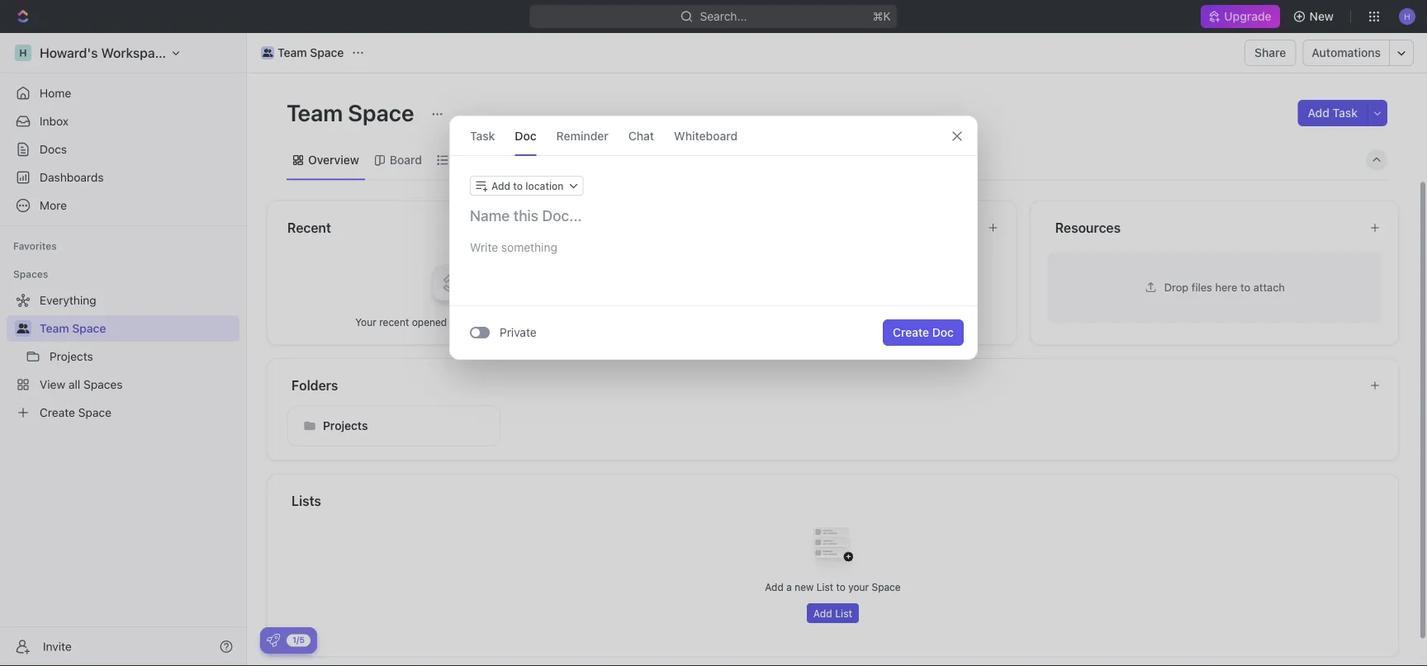 Task type: vqa. For each thing, say whether or not it's contained in the screenshot.
Add to location button
yes



Task type: locate. For each thing, give the bounding box(es) containing it.
team
[[278, 46, 307, 59], [287, 99, 343, 126], [40, 322, 69, 335]]

1 horizontal spatial task
[[1333, 106, 1358, 120]]

folders button
[[291, 375, 1356, 395]]

2 vertical spatial team space
[[40, 322, 106, 335]]

location.
[[897, 316, 937, 328]]

0 horizontal spatial user group image
[[17, 324, 29, 334]]

1 vertical spatial user group image
[[17, 324, 29, 334]]

doc button
[[515, 116, 537, 155]]

sidebar navigation
[[0, 33, 247, 667]]

space inside tree
[[72, 322, 106, 335]]

here
[[1215, 281, 1238, 293]]

space
[[310, 46, 344, 59], [348, 99, 414, 126], [72, 322, 106, 335], [872, 581, 901, 593]]

you haven't added any docs to this location.
[[729, 316, 937, 328]]

chat
[[628, 129, 654, 142]]

team space link
[[257, 43, 348, 63], [40, 316, 236, 342]]

doc up calendar
[[515, 129, 537, 142]]

1 vertical spatial task
[[470, 129, 495, 142]]

add
[[1308, 106, 1330, 120], [491, 180, 511, 192], [765, 581, 784, 593], [813, 608, 832, 619]]

1 horizontal spatial docs
[[838, 316, 862, 328]]

resources button
[[1055, 218, 1356, 237]]

add inside add task button
[[1308, 106, 1330, 120]]

list down add a new list to your space
[[835, 608, 853, 619]]

dialog
[[449, 116, 978, 360]]

inbox link
[[7, 108, 240, 135]]

task down 'automations' button
[[1333, 106, 1358, 120]]

no recent items image
[[418, 249, 484, 316]]

docs link
[[7, 136, 240, 163]]

added
[[787, 316, 816, 328]]

⌘k
[[873, 9, 891, 23]]

to right here
[[1241, 281, 1251, 293]]

no lists icon. image
[[800, 514, 866, 580]]

to left your
[[836, 581, 846, 593]]

1 vertical spatial team space
[[287, 99, 419, 126]]

overview link
[[305, 149, 359, 172]]

task
[[1333, 106, 1358, 120], [470, 129, 495, 142]]

new button
[[1287, 3, 1344, 30]]

0 vertical spatial task
[[1333, 106, 1358, 120]]

team space
[[278, 46, 344, 59], [287, 99, 419, 126], [40, 322, 106, 335]]

doc
[[515, 129, 537, 142], [932, 326, 954, 339]]

0 vertical spatial user group image
[[262, 49, 273, 57]]

2 horizontal spatial list
[[835, 608, 853, 619]]

list right the board
[[453, 153, 472, 167]]

1 vertical spatial team
[[287, 99, 343, 126]]

task inside dialog
[[470, 129, 495, 142]]

table link
[[640, 149, 673, 172]]

share
[[1255, 46, 1286, 59]]

projects
[[323, 419, 368, 432]]

to
[[513, 180, 523, 192], [1241, 281, 1251, 293], [865, 316, 874, 328], [836, 581, 846, 593]]

1 horizontal spatial user group image
[[262, 49, 273, 57]]

share button
[[1245, 40, 1296, 66]]

2 vertical spatial team
[[40, 322, 69, 335]]

task inside add task button
[[1333, 106, 1358, 120]]

to inside button
[[513, 180, 523, 192]]

1/5
[[292, 636, 305, 645]]

add left a
[[765, 581, 784, 593]]

add list
[[813, 608, 853, 619]]

home link
[[7, 80, 240, 107]]

user group image inside team space tree
[[17, 324, 29, 334]]

automations
[[1312, 46, 1381, 59]]

here.
[[523, 316, 547, 328]]

user group image
[[262, 49, 273, 57], [17, 324, 29, 334]]

team space link inside tree
[[40, 316, 236, 342]]

home
[[40, 86, 71, 100]]

onboarding checklist button image
[[267, 634, 280, 648]]

this
[[877, 316, 894, 328]]

task up the list link
[[470, 129, 495, 142]]

0 horizontal spatial team space link
[[40, 316, 236, 342]]

docs right any
[[838, 316, 862, 328]]

search...
[[700, 9, 747, 23]]

team space tree
[[7, 287, 240, 426]]

private
[[500, 326, 537, 339]]

add for add a new list to your space
[[765, 581, 784, 593]]

calendar
[[503, 153, 552, 167]]

0 vertical spatial list
[[453, 153, 472, 167]]

add down 'automations' button
[[1308, 106, 1330, 120]]

1 vertical spatial list
[[817, 581, 833, 593]]

list
[[453, 153, 472, 167], [817, 581, 833, 593], [835, 608, 853, 619]]

1 horizontal spatial doc
[[932, 326, 954, 339]]

lists button
[[291, 491, 1379, 511]]

0 horizontal spatial docs
[[40, 142, 67, 156]]

team inside tree
[[40, 322, 69, 335]]

add task button
[[1298, 100, 1368, 126]]

a
[[786, 581, 792, 593]]

0 horizontal spatial doc
[[515, 129, 537, 142]]

you
[[729, 316, 747, 328]]

add down add a new list to your space
[[813, 608, 832, 619]]

onboarding checklist button element
[[267, 634, 280, 648]]

your
[[848, 581, 869, 593]]

doc right create
[[932, 326, 954, 339]]

add task
[[1308, 106, 1358, 120]]

gantt
[[583, 153, 613, 167]]

dashboards
[[40, 171, 104, 184]]

add for add list
[[813, 608, 832, 619]]

invite
[[43, 640, 72, 654]]

automations button
[[1304, 40, 1389, 65]]

0 horizontal spatial list
[[453, 153, 472, 167]]

haven't
[[749, 316, 784, 328]]

table
[[644, 153, 673, 167]]

add to location button
[[470, 176, 584, 196]]

1 horizontal spatial team space link
[[257, 43, 348, 63]]

1 vertical spatial team space link
[[40, 316, 236, 342]]

no most used docs image
[[800, 249, 866, 316]]

add inside add list "button"
[[813, 608, 832, 619]]

docs
[[40, 142, 67, 156], [838, 316, 862, 328]]

add inside add to location button
[[491, 180, 511, 192]]

dashboards link
[[7, 164, 240, 191]]

list right the new
[[817, 581, 833, 593]]

2 vertical spatial list
[[835, 608, 853, 619]]

1 vertical spatial doc
[[932, 326, 954, 339]]

drop files here to attach
[[1164, 281, 1285, 293]]

items
[[450, 316, 475, 328]]

0 vertical spatial docs
[[40, 142, 67, 156]]

dialog containing task
[[449, 116, 978, 360]]

list inside "button"
[[835, 608, 853, 619]]

add down calendar link
[[491, 180, 511, 192]]

to left location
[[513, 180, 523, 192]]

docs down inbox
[[40, 142, 67, 156]]

0 vertical spatial team space link
[[257, 43, 348, 63]]

0 horizontal spatial task
[[470, 129, 495, 142]]



Task type: describe. For each thing, give the bounding box(es) containing it.
1 vertical spatial docs
[[838, 316, 862, 328]]

calendar link
[[500, 149, 552, 172]]

overview
[[308, 153, 359, 167]]

location
[[526, 180, 564, 192]]

whiteboard
[[674, 129, 738, 142]]

0 vertical spatial doc
[[515, 129, 537, 142]]

drop
[[1164, 281, 1189, 293]]

add for add to location
[[491, 180, 511, 192]]

your
[[355, 316, 376, 328]]

will
[[478, 316, 493, 328]]

1 horizontal spatial list
[[817, 581, 833, 593]]

projects button
[[287, 405, 500, 446]]

docs inside docs link
[[40, 142, 67, 156]]

add to location
[[491, 180, 564, 192]]

opened
[[412, 316, 447, 328]]

to left the this
[[865, 316, 874, 328]]

0 vertical spatial team
[[278, 46, 307, 59]]

lists
[[292, 493, 321, 509]]

chat button
[[628, 116, 654, 155]]

favorites
[[13, 240, 57, 252]]

folders
[[292, 377, 338, 393]]

favorites button
[[7, 236, 63, 256]]

new
[[795, 581, 814, 593]]

upgrade
[[1224, 9, 1272, 23]]

create
[[893, 326, 929, 339]]

Name this Doc... field
[[450, 206, 977, 225]]

your recent opened items will show here.
[[355, 316, 547, 328]]

any
[[819, 316, 835, 328]]

attach
[[1254, 281, 1285, 293]]

show
[[496, 316, 520, 328]]

doc inside button
[[932, 326, 954, 339]]

create doc button
[[883, 320, 964, 346]]

list link
[[449, 149, 472, 172]]

add a new list to your space
[[765, 581, 901, 593]]

upgrade link
[[1201, 5, 1280, 28]]

board
[[390, 153, 422, 167]]

add to location button
[[470, 176, 584, 196]]

inbox
[[40, 114, 69, 128]]

task button
[[470, 116, 495, 155]]

create doc
[[893, 326, 954, 339]]

0 vertical spatial team space
[[278, 46, 344, 59]]

add for add task
[[1308, 106, 1330, 120]]

reminder
[[556, 129, 609, 142]]

recent
[[379, 316, 409, 328]]

recent
[[287, 220, 331, 235]]

gantt link
[[579, 149, 613, 172]]

new
[[1310, 9, 1334, 23]]

files
[[1192, 281, 1212, 293]]

whiteboard button
[[674, 116, 738, 155]]

team space inside team space tree
[[40, 322, 106, 335]]

reminder button
[[556, 116, 609, 155]]

spaces
[[13, 268, 48, 280]]

resources
[[1055, 220, 1121, 235]]

board link
[[386, 149, 422, 172]]

add list button
[[807, 603, 859, 623]]



